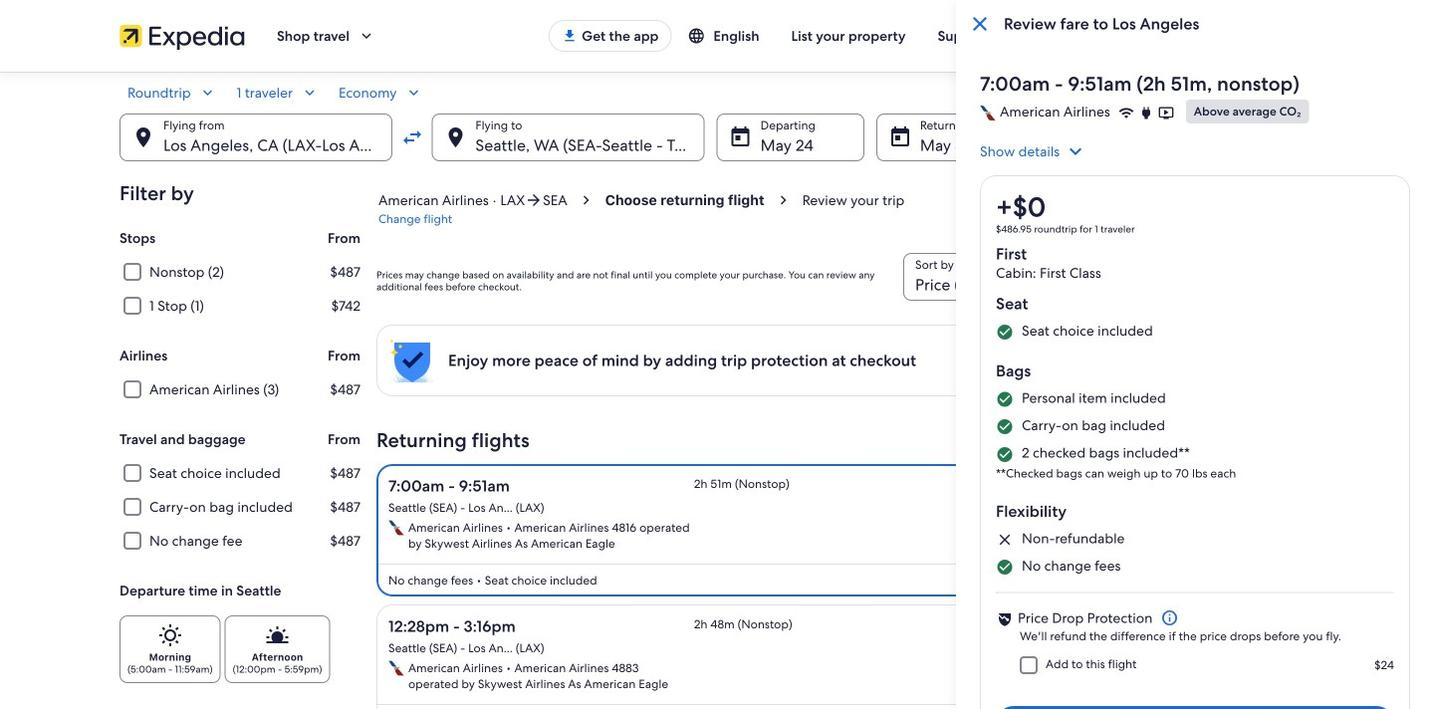 Task type: locate. For each thing, give the bounding box(es) containing it.
small image
[[688, 27, 714, 45], [301, 84, 319, 102], [996, 531, 1014, 549]]

None search field
[[120, 84, 1132, 161]]

small image
[[199, 84, 217, 102], [405, 84, 423, 102], [996, 323, 1014, 341], [996, 391, 1014, 409], [996, 418, 1014, 436], [996, 446, 1014, 464], [996, 558, 1014, 576], [996, 611, 1014, 629]]

0 horizontal spatial small image
[[301, 84, 319, 102]]

2 vertical spatial small image
[[996, 531, 1014, 549]]

step 2 of 3. choose returning flight. current page, choose returning flight element
[[603, 191, 801, 211]]

expedia logo image
[[120, 22, 245, 50]]

communication center icon image
[[1081, 24, 1105, 48]]

download the app button image
[[562, 28, 578, 44]]

xsmall image
[[1119, 105, 1135, 121], [1139, 105, 1154, 121], [158, 624, 182, 648], [266, 624, 289, 648]]

wifi image
[[980, 448, 996, 464]]

2 horizontal spatial small image
[[996, 531, 1014, 549]]

0 vertical spatial small image
[[688, 27, 714, 45]]

list
[[377, 0, 1435, 709], [996, 282, 1395, 576]]



Task type: describe. For each thing, give the bounding box(es) containing it.
in-seat power outlet image
[[980, 471, 996, 487]]

step 1 of 3. american airlines flight. lax to sea., american airlines element
[[377, 191, 603, 229]]

enjoy more peace of mind by adding trip protection at checkout element
[[448, 351, 917, 371]]

xsmall image
[[1158, 105, 1174, 121]]

1 vertical spatial small image
[[301, 84, 319, 102]]

close, go back image
[[968, 12, 992, 36]]

trailing image
[[358, 27, 376, 45]]

in-flight entertainment image
[[980, 493, 996, 509]]

1 horizontal spatial small image
[[688, 27, 714, 45]]

swap origin and destination image
[[400, 126, 424, 149]]

see how price drop protection works image
[[1161, 609, 1179, 627]]

directional image
[[525, 191, 543, 209]]



Task type: vqa. For each thing, say whether or not it's contained in the screenshot.
Download the app button IMAGE
yes



